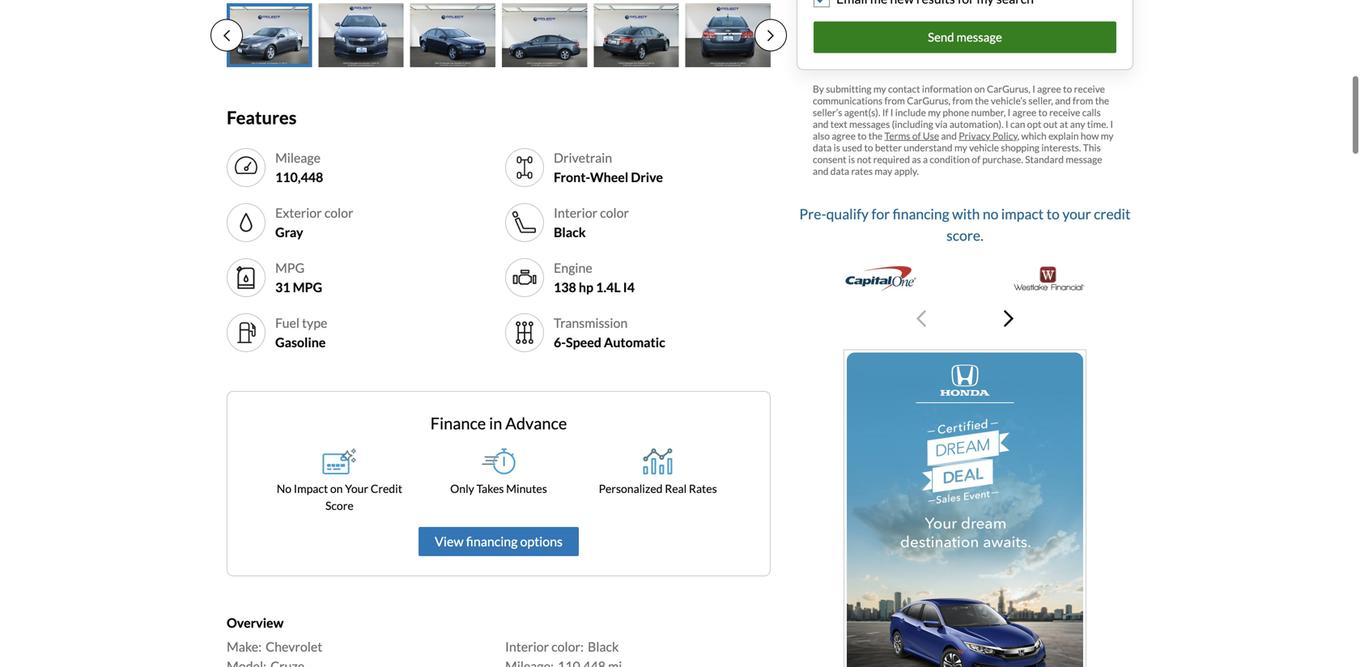 Task type: vqa. For each thing, say whether or not it's contained in the screenshot.


Task type: locate. For each thing, give the bounding box(es) containing it.
0 vertical spatial financing
[[893, 205, 950, 222]]

color
[[325, 205, 354, 221], [600, 205, 629, 221]]

credit
[[1094, 205, 1131, 222]]

from up any
[[1073, 95, 1094, 106]]

how
[[1081, 130, 1099, 142]]

the up time.
[[1096, 95, 1110, 106]]

message down how
[[1066, 153, 1103, 165]]

0 vertical spatial on
[[975, 83, 985, 95]]

0 vertical spatial message
[[957, 30, 1003, 44]]

from
[[885, 95, 905, 106], [953, 95, 973, 106], [1073, 95, 1094, 106]]

shopping
[[1001, 142, 1040, 153]]

1 vertical spatial data
[[831, 165, 850, 177]]

0 horizontal spatial is
[[834, 142, 841, 153]]

from up (including
[[885, 95, 905, 106]]

gasoline
[[275, 334, 326, 350]]

1 horizontal spatial is
[[849, 153, 855, 165]]

agent(s).
[[845, 106, 881, 118]]

privacy policy link
[[959, 130, 1018, 142]]

mpg 31 mpg
[[275, 260, 322, 295]]

contact
[[888, 83, 921, 95]]

138
[[554, 279, 577, 295]]

0 vertical spatial black
[[554, 224, 586, 240]]

personalized real rates
[[599, 482, 717, 496]]

view
[[435, 534, 464, 550]]

terms of use and privacy policy
[[885, 130, 1018, 142]]

agree right also
[[832, 130, 856, 142]]

color down wheel
[[600, 205, 629, 221]]

may
[[875, 165, 893, 177]]

message inside button
[[957, 30, 1003, 44]]

0 vertical spatial interior
[[554, 205, 598, 221]]

financing inside pre-qualify for financing with no impact to your credit score.
[[893, 205, 950, 222]]

data down the text
[[813, 142, 832, 153]]

0 vertical spatial agree
[[1038, 83, 1062, 95]]

view vehicle photo 3 image
[[410, 3, 496, 67]]

110,448
[[275, 169, 323, 185]]

1 horizontal spatial color
[[600, 205, 629, 221]]

engine image
[[512, 265, 538, 291]]

1 horizontal spatial interior
[[554, 205, 598, 221]]

via
[[936, 118, 948, 130]]

1 horizontal spatial from
[[953, 95, 973, 106]]

mileage
[[275, 150, 321, 166]]

the left the 'terms'
[[869, 130, 883, 142]]

i right if
[[891, 106, 894, 118]]

my left phone
[[928, 106, 941, 118]]

1 color from the left
[[325, 205, 354, 221]]

2 color from the left
[[600, 205, 629, 221]]

message right the send
[[957, 30, 1003, 44]]

to inside pre-qualify for financing with no impact to your credit score.
[[1047, 205, 1060, 222]]

on
[[975, 83, 985, 95], [330, 482, 343, 496]]

message
[[957, 30, 1003, 44], [1066, 153, 1103, 165]]

color inside exterior color gray
[[325, 205, 354, 221]]

of inside , which explain how my data is used to better understand my vehicle shopping interests. this consent is not required as a condition of purchase. standard message and data rates may apply.
[[972, 153, 981, 165]]

interior left color:
[[505, 639, 549, 655]]

privacy
[[959, 130, 991, 142]]

on inside no impact on your credit score
[[330, 482, 343, 496]]

0 horizontal spatial from
[[885, 95, 905, 106]]

from up automation).
[[953, 95, 973, 106]]

color:
[[552, 639, 584, 655]]

0 horizontal spatial message
[[957, 30, 1003, 44]]

1 horizontal spatial message
[[1066, 153, 1103, 165]]

takes
[[477, 482, 504, 496]]

color right exterior
[[325, 205, 354, 221]]

a
[[923, 153, 928, 165]]

cargurus,
[[987, 83, 1031, 95], [907, 95, 951, 106]]

black inside interior color black
[[554, 224, 586, 240]]

engine
[[554, 260, 593, 276]]

financing
[[893, 205, 950, 222], [466, 534, 518, 550]]

financing right for
[[893, 205, 950, 222]]

information
[[922, 83, 973, 95]]

purchase.
[[983, 153, 1024, 165]]

black right color:
[[588, 639, 619, 655]]

my up if
[[874, 83, 887, 95]]

minutes
[[506, 482, 547, 496]]

color for interior color black
[[600, 205, 629, 221]]

real
[[665, 482, 687, 496]]

calls
[[1083, 106, 1101, 118]]

features
[[227, 107, 297, 128]]

i
[[1033, 83, 1036, 95], [891, 106, 894, 118], [1008, 106, 1011, 118], [1006, 118, 1009, 130], [1111, 118, 1114, 130]]

if
[[883, 106, 889, 118]]

tab list
[[211, 3, 787, 67]]

mpg up 31 at left top
[[275, 260, 305, 276]]

the
[[975, 95, 989, 106], [1096, 95, 1110, 106], [869, 130, 883, 142]]

is left used
[[834, 142, 841, 153]]

1 vertical spatial financing
[[466, 534, 518, 550]]

agree up ,
[[1013, 106, 1037, 118]]

0 vertical spatial of
[[913, 130, 921, 142]]

1 from from the left
[[885, 95, 905, 106]]

2 vertical spatial agree
[[832, 130, 856, 142]]

text
[[831, 118, 848, 130]]

0 horizontal spatial cargurus,
[[907, 95, 951, 106]]

interior
[[554, 205, 598, 221], [505, 639, 549, 655]]

1 vertical spatial black
[[588, 639, 619, 655]]

chevron left image
[[917, 309, 927, 328]]

0 horizontal spatial of
[[913, 130, 921, 142]]

1 vertical spatial of
[[972, 153, 981, 165]]

mpg
[[275, 260, 305, 276], [293, 279, 322, 295]]

pre-
[[800, 205, 827, 222]]

advance
[[506, 414, 567, 433]]

1 vertical spatial interior
[[505, 639, 549, 655]]

receive up calls
[[1074, 83, 1105, 95]]

agree up out
[[1038, 83, 1062, 95]]

0 horizontal spatial interior
[[505, 639, 549, 655]]

this
[[1083, 142, 1101, 153]]

type
[[302, 315, 328, 331]]

data
[[813, 142, 832, 153], [831, 165, 850, 177]]

color inside interior color black
[[600, 205, 629, 221]]

i right time.
[[1111, 118, 1114, 130]]

by submitting my contact information on cargurus, i agree to receive communications from cargurus, from the vehicle's seller, and from the seller's agent(s). if i include my phone number, i agree to receive calls and text messages (including via automation). i can opt out at any time. i also agree to the
[[813, 83, 1114, 142]]

drivetrain image
[[512, 155, 538, 181]]

agree
[[1038, 83, 1062, 95], [1013, 106, 1037, 118], [832, 130, 856, 142]]

0 horizontal spatial color
[[325, 205, 354, 221]]

apply.
[[895, 165, 919, 177]]

to left your
[[1047, 205, 1060, 222]]

and down also
[[813, 165, 829, 177]]

and inside , which explain how my data is used to better understand my vehicle shopping interests. this consent is not required as a condition of purchase. standard message and data rates may apply.
[[813, 165, 829, 177]]

drivetrain
[[554, 150, 612, 166]]

cargurus, up via
[[907, 95, 951, 106]]

black up engine
[[554, 224, 586, 240]]

use
[[923, 130, 940, 142]]

2 horizontal spatial from
[[1073, 95, 1094, 106]]

understand
[[904, 142, 953, 153]]

also
[[813, 130, 830, 142]]

and left the text
[[813, 118, 829, 130]]

i4
[[623, 279, 635, 295]]

0 vertical spatial data
[[813, 142, 832, 153]]

interior inside interior color black
[[554, 205, 598, 221]]

black
[[554, 224, 586, 240], [588, 639, 619, 655]]

pre-qualify for financing with no impact to your credit score.
[[800, 205, 1131, 244]]

is left "not"
[[849, 153, 855, 165]]

1 vertical spatial on
[[330, 482, 343, 496]]

view vehicle photo 6 image
[[686, 3, 771, 67]]

1 horizontal spatial of
[[972, 153, 981, 165]]

1 vertical spatial agree
[[1013, 106, 1037, 118]]

0 horizontal spatial the
[[869, 130, 883, 142]]

the up automation).
[[975, 95, 989, 106]]

2 from from the left
[[953, 95, 973, 106]]

consent
[[813, 153, 847, 165]]

mpg right 31 at left top
[[293, 279, 322, 295]]

out
[[1044, 118, 1058, 130]]

cargurus, up 'number,'
[[987, 83, 1031, 95]]

my
[[874, 83, 887, 95], [928, 106, 941, 118], [1101, 130, 1114, 142], [955, 142, 968, 153]]

is
[[834, 142, 841, 153], [849, 153, 855, 165]]

receive up explain
[[1050, 106, 1081, 118]]

6-
[[554, 334, 566, 350]]

credit
[[371, 482, 402, 496]]

interior down front- on the top of the page
[[554, 205, 598, 221]]

my right how
[[1101, 130, 1114, 142]]

0 horizontal spatial on
[[330, 482, 343, 496]]

1 horizontal spatial financing
[[893, 205, 950, 222]]

no
[[277, 482, 292, 496]]

financing right view
[[466, 534, 518, 550]]

terms
[[885, 130, 911, 142]]

0 horizontal spatial black
[[554, 224, 586, 240]]

3 from from the left
[[1073, 95, 1094, 106]]

chevrolet
[[266, 639, 322, 655]]

fuel type image
[[233, 320, 259, 346]]

to right used
[[865, 142, 874, 153]]

(including
[[892, 118, 934, 130]]

data left rates
[[831, 165, 850, 177]]

1 horizontal spatial on
[[975, 83, 985, 95]]

of down privacy
[[972, 153, 981, 165]]

on up 'number,'
[[975, 83, 985, 95]]

on up score
[[330, 482, 343, 496]]

phone
[[943, 106, 970, 118]]

can
[[1011, 118, 1026, 130]]

to
[[1063, 83, 1073, 95], [1039, 106, 1048, 118], [858, 130, 867, 142], [865, 142, 874, 153], [1047, 205, 1060, 222]]

i left can
[[1006, 118, 1009, 130]]

vehicle's
[[991, 95, 1027, 106]]

1 vertical spatial message
[[1066, 153, 1103, 165]]

better
[[875, 142, 902, 153]]

to left the at
[[1039, 106, 1048, 118]]

to right seller,
[[1063, 83, 1073, 95]]

1 horizontal spatial black
[[588, 639, 619, 655]]

score.
[[947, 227, 984, 244]]

2 horizontal spatial agree
[[1038, 83, 1062, 95]]

and
[[1055, 95, 1071, 106], [813, 118, 829, 130], [941, 130, 957, 142], [813, 165, 829, 177]]

color for exterior color gray
[[325, 205, 354, 221]]

of left the use
[[913, 130, 921, 142]]

view vehicle photo 4 image
[[502, 3, 587, 67]]



Task type: describe. For each thing, give the bounding box(es) containing it.
at
[[1060, 118, 1069, 130]]

fuel type gasoline
[[275, 315, 328, 350]]

1 horizontal spatial agree
[[1013, 106, 1037, 118]]

not
[[857, 153, 872, 165]]

transmission
[[554, 315, 628, 331]]

by
[[813, 83, 824, 95]]

1 horizontal spatial cargurus,
[[987, 83, 1031, 95]]

on inside by submitting my contact information on cargurus, i agree to receive communications from cargurus, from the vehicle's seller, and from the seller's agent(s). if i include my phone number, i agree to receive calls and text messages (including via automation). i can opt out at any time. i also agree to the
[[975, 83, 985, 95]]

rates
[[689, 482, 717, 496]]

view vehicle photo 2 image
[[319, 3, 404, 67]]

view financing options button
[[419, 527, 579, 556]]

pre-qualify for financing with no impact to your credit score. button
[[797, 196, 1134, 343]]

send message
[[928, 30, 1003, 44]]

next page image
[[768, 29, 774, 42]]

with
[[953, 205, 980, 222]]

vehicle
[[969, 142, 999, 153]]

wheel
[[590, 169, 629, 185]]

black for interior color: black
[[588, 639, 619, 655]]

1 vertical spatial receive
[[1050, 106, 1081, 118]]

make: chevrolet
[[227, 639, 322, 655]]

required
[[874, 153, 910, 165]]

hp
[[579, 279, 594, 295]]

mileage image
[[233, 155, 259, 181]]

and right the use
[[941, 130, 957, 142]]

only takes minutes
[[450, 482, 547, 496]]

drive
[[631, 169, 663, 185]]

transmission image
[[512, 320, 538, 346]]

terms of use link
[[885, 130, 940, 142]]

impact
[[294, 482, 328, 496]]

condition
[[930, 153, 970, 165]]

which
[[1022, 130, 1047, 142]]

make:
[[227, 639, 262, 655]]

as
[[912, 153, 921, 165]]

view vehicle photo 1 image
[[227, 3, 312, 67]]

personalized
[[599, 482, 663, 496]]

overview
[[227, 615, 284, 631]]

no
[[983, 205, 999, 222]]

no impact on your credit score
[[277, 482, 402, 513]]

send
[[928, 30, 955, 44]]

drivetrain front-wheel drive
[[554, 150, 663, 185]]

view financing options
[[435, 534, 563, 550]]

communications
[[813, 95, 883, 106]]

prev page image
[[224, 29, 230, 42]]

finance
[[431, 414, 486, 433]]

,
[[1018, 130, 1020, 142]]

in
[[489, 414, 502, 433]]

your
[[345, 482, 369, 496]]

interior for interior color
[[554, 205, 598, 221]]

options
[[520, 534, 563, 550]]

front-
[[554, 169, 590, 185]]

finance in advance
[[431, 414, 567, 433]]

score
[[326, 499, 354, 513]]

and right seller,
[[1055, 95, 1071, 106]]

0 vertical spatial receive
[[1074, 83, 1105, 95]]

my left "vehicle"
[[955, 142, 968, 153]]

send message button
[[814, 21, 1117, 53]]

interior color black
[[554, 205, 629, 240]]

interior for interior color:
[[505, 639, 549, 655]]

exterior color image
[[233, 210, 259, 236]]

mpg image
[[233, 265, 259, 291]]

0 horizontal spatial agree
[[832, 130, 856, 142]]

impact
[[1002, 205, 1044, 222]]

1.4l
[[596, 279, 621, 295]]

messages
[[850, 118, 890, 130]]

chevron right image
[[1004, 309, 1014, 328]]

0 vertical spatial mpg
[[275, 260, 305, 276]]

mileage 110,448
[[275, 150, 323, 185]]

interior color: black
[[505, 639, 619, 655]]

interests.
[[1042, 142, 1082, 153]]

for
[[872, 205, 890, 222]]

i right vehicle's
[[1033, 83, 1036, 95]]

standard
[[1025, 153, 1064, 165]]

seller,
[[1029, 95, 1054, 106]]

interior color image
[[512, 210, 538, 236]]

i right 'number,'
[[1008, 106, 1011, 118]]

to down agent(s). in the top of the page
[[858, 130, 867, 142]]

1 vertical spatial mpg
[[293, 279, 322, 295]]

automation).
[[950, 118, 1004, 130]]

any
[[1070, 118, 1086, 130]]

1 horizontal spatial the
[[975, 95, 989, 106]]

to inside , which explain how my data is used to better understand my vehicle shopping interests. this consent is not required as a condition of purchase. standard message and data rates may apply.
[[865, 142, 874, 153]]

engine 138 hp 1.4l i4
[[554, 260, 635, 295]]

view vehicle photo 5 image
[[594, 3, 679, 67]]

black for interior color black
[[554, 224, 586, 240]]

2 horizontal spatial the
[[1096, 95, 1110, 106]]

opt
[[1027, 118, 1042, 130]]

advertisement region
[[844, 349, 1087, 667]]

0 horizontal spatial financing
[[466, 534, 518, 550]]

qualify
[[827, 205, 869, 222]]

31
[[275, 279, 290, 295]]

explain
[[1049, 130, 1079, 142]]

exterior color gray
[[275, 205, 354, 240]]

message inside , which explain how my data is used to better understand my vehicle shopping interests. this consent is not required as a condition of purchase. standard message and data rates may apply.
[[1066, 153, 1103, 165]]

gray
[[275, 224, 303, 240]]



